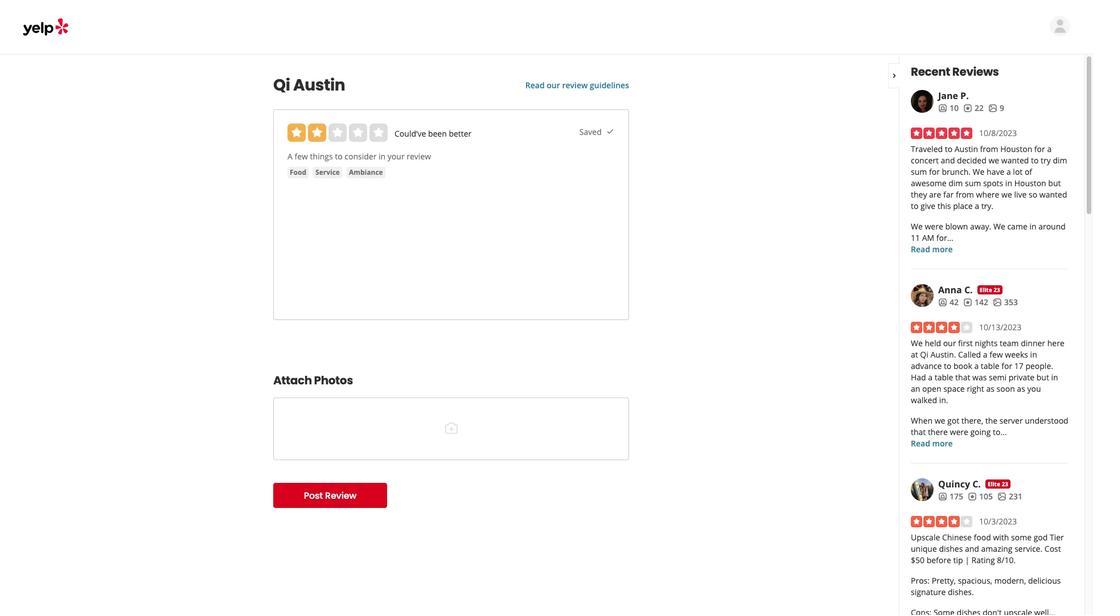 Task type: locate. For each thing, give the bounding box(es) containing it.
read more down the am
[[911, 244, 953, 255]]

but down try
[[1049, 178, 1061, 189]]

0 horizontal spatial that
[[911, 427, 926, 437]]

16 photos v2 image left 231 on the right
[[998, 492, 1007, 501]]

1 4 star rating image from the top
[[911, 322, 973, 333]]

0 horizontal spatial were
[[925, 221, 944, 232]]

to
[[945, 144, 953, 154], [335, 151, 343, 162], [1032, 155, 1039, 166], [911, 201, 919, 211], [944, 361, 952, 371]]

we
[[989, 155, 1000, 166], [1002, 189, 1013, 200], [935, 415, 946, 426]]

pros: pretty, spacious, modern, delicious signature dishes.
[[911, 575, 1061, 598]]

a few things to consider in your review
[[288, 151, 431, 162]]

0 vertical spatial dim
[[1053, 155, 1068, 166]]

2 vertical spatial we
[[935, 415, 946, 426]]

1 vertical spatial read
[[911, 244, 931, 255]]

0 vertical spatial for
[[1035, 144, 1046, 154]]

1 vertical spatial our
[[944, 338, 957, 349]]

c. for anna c.
[[965, 284, 973, 296]]

rating element
[[288, 124, 388, 142]]

our left guidelines
[[547, 80, 560, 91]]

105
[[980, 491, 993, 502]]

in inside we were blown away. we came in around 11 am for…
[[1030, 221, 1037, 232]]

away.
[[971, 221, 992, 232]]

more for were
[[933, 438, 953, 449]]

wanted right so in the right of the page
[[1040, 189, 1068, 200]]

pretty,
[[932, 575, 956, 586]]

table up space
[[935, 372, 954, 383]]

0 vertical spatial more
[[933, 244, 953, 255]]

1 read more button from the top
[[911, 244, 953, 255]]

1 vertical spatial read more button
[[911, 438, 953, 449]]

at
[[911, 349, 919, 360]]

amazing
[[982, 543, 1013, 554]]

read more button for there
[[911, 438, 953, 449]]

0 vertical spatial houston
[[1001, 144, 1033, 154]]

as down private
[[1018, 383, 1026, 394]]

4 star rating image up "chinese"
[[911, 516, 973, 527]]

table
[[981, 361, 1000, 371], [935, 372, 954, 383]]

reviews element containing 22
[[964, 103, 984, 114]]

4 star rating image for anna
[[911, 322, 973, 333]]

things
[[310, 151, 333, 162]]

a left lot
[[1007, 166, 1011, 177]]

0 vertical spatial 23
[[994, 286, 1001, 294]]

cost
[[1045, 543, 1062, 554]]

0 vertical spatial 4 star rating image
[[911, 322, 973, 333]]

c. right anna
[[965, 284, 973, 296]]

16 friends v2 image
[[939, 104, 948, 113]]

friends element down anna
[[939, 297, 959, 308]]

we left came
[[994, 221, 1006, 232]]

1 vertical spatial houston
[[1015, 178, 1047, 189]]

elite up 142
[[980, 286, 993, 294]]

0 vertical spatial elite
[[980, 286, 993, 294]]

1 vertical spatial review
[[407, 151, 431, 162]]

0 horizontal spatial review
[[407, 151, 431, 162]]

reviews element
[[964, 103, 984, 114], [964, 297, 989, 308], [968, 491, 993, 502]]

2 friends element from the top
[[939, 297, 959, 308]]

we up 11
[[911, 221, 923, 232]]

0 vertical spatial sum
[[911, 166, 927, 177]]

0 horizontal spatial dim
[[949, 178, 963, 189]]

people.
[[1026, 361, 1054, 371]]

16 review v2 image for anna
[[964, 298, 973, 307]]

we up the have in the top of the page
[[989, 155, 1000, 166]]

in right spots
[[1006, 178, 1013, 189]]

0 vertical spatial elite 23
[[980, 286, 1001, 294]]

wanted up lot
[[1002, 155, 1030, 166]]

reviews element right 175
[[968, 491, 993, 502]]

1 vertical spatial and
[[965, 543, 980, 554]]

0 horizontal spatial as
[[987, 383, 995, 394]]

jeremy m. image
[[1050, 16, 1071, 36]]

0 horizontal spatial for
[[930, 166, 940, 177]]

few right a
[[295, 151, 308, 162]]

0 vertical spatial wanted
[[1002, 155, 1030, 166]]

2 vertical spatial photos element
[[998, 491, 1023, 502]]

and up |
[[965, 543, 980, 554]]

10/13/2023
[[980, 322, 1022, 333]]

None radio
[[288, 124, 306, 142], [308, 124, 326, 142], [288, 124, 306, 142], [308, 124, 326, 142]]

16 friends v2 image
[[939, 298, 948, 307], [939, 492, 948, 501]]

that down when
[[911, 427, 926, 437]]

22
[[975, 103, 984, 113]]

1 horizontal spatial were
[[950, 427, 969, 437]]

photos element containing 9
[[989, 103, 1005, 114]]

as down semi
[[987, 383, 995, 394]]

were up the am
[[925, 221, 944, 232]]

0 vertical spatial our
[[547, 80, 560, 91]]

16 review v2 image left 142
[[964, 298, 973, 307]]

to down 5 star rating image
[[945, 144, 953, 154]]

0 vertical spatial 16 friends v2 image
[[939, 298, 948, 307]]

0 vertical spatial reviews element
[[964, 103, 984, 114]]

2 4 star rating image from the top
[[911, 516, 973, 527]]

read more button down the am
[[911, 244, 953, 255]]

going
[[971, 427, 991, 437]]

photos element containing 353
[[993, 297, 1018, 308]]

23 for quincy c.
[[1002, 480, 1009, 488]]

175
[[950, 491, 964, 502]]

close sidebar icon image
[[890, 71, 899, 80], [890, 71, 899, 80]]

were down got
[[950, 427, 969, 437]]

1 vertical spatial sum
[[965, 178, 982, 189]]

0 vertical spatial friends element
[[939, 103, 959, 114]]

1 more from the top
[[933, 244, 953, 255]]

reviews element containing 142
[[964, 297, 989, 308]]

16 friends v2 image left 175
[[939, 492, 948, 501]]

1 vertical spatial elite 23 link
[[986, 480, 1011, 489]]

that inside when we got there, the server understood that there were going to…
[[911, 427, 926, 437]]

1 vertical spatial table
[[935, 372, 954, 383]]

1 horizontal spatial wanted
[[1040, 189, 1068, 200]]

reviews element containing 105
[[968, 491, 993, 502]]

0 vertical spatial from
[[981, 144, 999, 154]]

1 horizontal spatial we
[[989, 155, 1000, 166]]

1 horizontal spatial for
[[1002, 361, 1013, 371]]

0 vertical spatial and
[[941, 155, 956, 166]]

concert
[[911, 155, 939, 166]]

1 horizontal spatial and
[[965, 543, 980, 554]]

read more button for 11
[[911, 244, 953, 255]]

16 photos v2 image
[[989, 104, 998, 113], [993, 298, 1002, 307], [998, 492, 1007, 501]]

1 vertical spatial 23
[[1002, 480, 1009, 488]]

sum up where
[[965, 178, 982, 189]]

2 horizontal spatial we
[[1002, 189, 1013, 200]]

friends element for anna c.
[[939, 297, 959, 308]]

1 vertical spatial qi
[[921, 349, 929, 360]]

we down decided
[[973, 166, 985, 177]]

dim right try
[[1053, 155, 1068, 166]]

16 review v2 image left 105
[[968, 492, 977, 501]]

pros:
[[911, 575, 930, 586]]

more down there
[[933, 438, 953, 449]]

0 vertical spatial austin
[[293, 74, 345, 96]]

0 horizontal spatial few
[[295, 151, 308, 162]]

1 horizontal spatial few
[[990, 349, 1003, 360]]

0 vertical spatial table
[[981, 361, 1000, 371]]

0 vertical spatial read more
[[911, 244, 953, 255]]

0 horizontal spatial from
[[956, 189, 975, 200]]

0 horizontal spatial sum
[[911, 166, 927, 177]]

16 photos v2 image left 9
[[989, 104, 998, 113]]

elite 23 link for anna c.
[[978, 285, 1003, 294]]

but down people. at the right bottom of the page
[[1037, 372, 1050, 383]]

that down book
[[956, 372, 971, 383]]

for up try
[[1035, 144, 1046, 154]]

read for traveled
[[911, 244, 931, 255]]

sum
[[911, 166, 927, 177], [965, 178, 982, 189]]

2 16 friends v2 image from the top
[[939, 492, 948, 501]]

0 vertical spatial elite 23 link
[[978, 285, 1003, 294]]

3 friends element from the top
[[939, 491, 964, 502]]

10/3/2023
[[980, 516, 1018, 527]]

that inside we held our first nights team dinner here at qi austin. called a few weeks in advance to book a table for 17 people. had a table that was semi private but in an open space right as soon as you walked in.
[[956, 372, 971, 383]]

2 read more button from the top
[[911, 438, 953, 449]]

review left guidelines
[[562, 80, 588, 91]]

elite up 105
[[988, 480, 1001, 488]]

1 read more from the top
[[911, 244, 953, 255]]

from up place
[[956, 189, 975, 200]]

read more
[[911, 244, 953, 255], [911, 438, 953, 449]]

read
[[526, 80, 545, 91], [911, 244, 931, 255], [911, 438, 931, 449]]

as
[[987, 383, 995, 394], [1018, 383, 1026, 394]]

1 horizontal spatial sum
[[965, 178, 982, 189]]

elite 23 link up 105
[[986, 480, 1011, 489]]

16 photos v2 image left 353
[[993, 298, 1002, 307]]

1 vertical spatial friends element
[[939, 297, 959, 308]]

houston up lot
[[1001, 144, 1033, 154]]

before
[[927, 555, 952, 566]]

elite 23 link up 142
[[978, 285, 1003, 294]]

some
[[1012, 532, 1032, 543]]

but inside traveled to austin from houston for a concert and decided we wanted to try dim sum for brunch. we have a lot of awesome dim sum spots in houston but they are far from where we live so wanted to give this place a try.
[[1049, 178, 1061, 189]]

1 vertical spatial but
[[1037, 372, 1050, 383]]

0 vertical spatial read
[[526, 80, 545, 91]]

we left live
[[1002, 189, 1013, 200]]

in right came
[[1030, 221, 1037, 232]]

austin up decided
[[955, 144, 979, 154]]

1 vertical spatial 4 star rating image
[[911, 516, 973, 527]]

dim down brunch.
[[949, 178, 963, 189]]

photos element
[[989, 103, 1005, 114], [993, 297, 1018, 308], [998, 491, 1023, 502]]

0 vertical spatial c.
[[965, 284, 973, 296]]

read for we
[[911, 438, 931, 449]]

0 vertical spatial review
[[562, 80, 588, 91]]

when we got there, the server understood that there were going to…
[[911, 415, 1069, 437]]

1 vertical spatial few
[[990, 349, 1003, 360]]

photos element right 105
[[998, 491, 1023, 502]]

we
[[973, 166, 985, 177], [911, 221, 923, 232], [994, 221, 1006, 232], [911, 338, 923, 349]]

in down dinner
[[1031, 349, 1038, 360]]

0 horizontal spatial 23
[[994, 286, 1001, 294]]

we held our first nights team dinner here at qi austin. called a few weeks in advance to book a table for 17 people. had a table that was semi private but in an open space right as soon as you walked in.
[[911, 338, 1065, 406]]

signature
[[911, 587, 946, 598]]

0 vertical spatial 16 review v2 image
[[964, 298, 973, 307]]

1 vertical spatial austin
[[955, 144, 979, 154]]

in
[[379, 151, 386, 162], [1006, 178, 1013, 189], [1030, 221, 1037, 232], [1031, 349, 1038, 360], [1052, 372, 1059, 383]]

1 vertical spatial 16 friends v2 image
[[939, 492, 948, 501]]

to down austin.
[[944, 361, 952, 371]]

2 read more from the top
[[911, 438, 953, 449]]

16 review v2 image
[[964, 104, 973, 113]]

1 horizontal spatial 23
[[1002, 480, 1009, 488]]

for up awesome
[[930, 166, 940, 177]]

there
[[928, 427, 948, 437]]

1 vertical spatial read more
[[911, 438, 953, 449]]

elite 23 link
[[978, 285, 1003, 294], [986, 480, 1011, 489]]

1 vertical spatial we
[[1002, 189, 1013, 200]]

ambiance
[[349, 167, 383, 177]]

1 vertical spatial wanted
[[1040, 189, 1068, 200]]

1 vertical spatial reviews element
[[964, 297, 989, 308]]

1 vertical spatial elite 23
[[988, 480, 1009, 488]]

23 up 10/13/2023
[[994, 286, 1001, 294]]

for left 17
[[1002, 361, 1013, 371]]

1 vertical spatial elite
[[988, 480, 1001, 488]]

2 vertical spatial for
[[1002, 361, 1013, 371]]

photos element for anna c.
[[993, 297, 1018, 308]]

16 friends v2 image left 42
[[939, 298, 948, 307]]

review right your
[[407, 151, 431, 162]]

0 horizontal spatial and
[[941, 155, 956, 166]]

attach
[[273, 373, 312, 388]]

our up austin.
[[944, 338, 957, 349]]

16 photos v2 image for anna c.
[[993, 298, 1002, 307]]

houston down of
[[1015, 178, 1047, 189]]

1 vertical spatial photos element
[[993, 297, 1018, 308]]

understood
[[1025, 415, 1069, 426]]

friends element down jane at the top right of page
[[939, 103, 959, 114]]

to down they
[[911, 201, 919, 211]]

called
[[959, 349, 982, 360]]

more
[[933, 244, 953, 255], [933, 438, 953, 449]]

0 horizontal spatial austin
[[293, 74, 345, 96]]

0 vertical spatial photos element
[[989, 103, 1005, 114]]

1 16 friends v2 image from the top
[[939, 298, 948, 307]]

0 horizontal spatial wanted
[[1002, 155, 1030, 166]]

we inside we held our first nights team dinner here at qi austin. called a few weeks in advance to book a table for 17 people. had a table that was semi private but in an open space right as soon as you walked in.
[[911, 338, 923, 349]]

consider
[[345, 151, 377, 162]]

1 vertical spatial c.
[[973, 478, 981, 490]]

semi
[[989, 372, 1007, 383]]

None radio
[[329, 124, 347, 142], [349, 124, 367, 142], [370, 124, 388, 142], [329, 124, 347, 142], [349, 124, 367, 142], [370, 124, 388, 142]]

1 horizontal spatial that
[[956, 372, 971, 383]]

1 vertical spatial from
[[956, 189, 975, 200]]

we up there
[[935, 415, 946, 426]]

16 checkmark v2 image
[[606, 127, 615, 136]]

are
[[930, 189, 942, 200]]

live
[[1015, 189, 1027, 200]]

0 vertical spatial 16 photos v2 image
[[989, 104, 998, 113]]

0 vertical spatial we
[[989, 155, 1000, 166]]

qi inside we held our first nights team dinner here at qi austin. called a few weeks in advance to book a table for 17 people. had a table that was semi private but in an open space right as soon as you walked in.
[[921, 349, 929, 360]]

where
[[977, 189, 1000, 200]]

this
[[938, 201, 952, 211]]

give
[[921, 201, 936, 211]]

space
[[944, 383, 965, 394]]

to inside we held our first nights team dinner here at qi austin. called a few weeks in advance to book a table for 17 people. had a table that was semi private but in an open space right as soon as you walked in.
[[944, 361, 952, 371]]

read more button down there
[[911, 438, 953, 449]]

1 vertical spatial 16 photos v2 image
[[993, 298, 1002, 307]]

anna c.
[[939, 284, 973, 296]]

friends element
[[939, 103, 959, 114], [939, 297, 959, 308], [939, 491, 964, 502]]

from down 10/8/2023
[[981, 144, 999, 154]]

friends element containing 175
[[939, 491, 964, 502]]

1 horizontal spatial qi
[[921, 349, 929, 360]]

9
[[1000, 103, 1005, 113]]

try
[[1041, 155, 1051, 166]]

wanted
[[1002, 155, 1030, 166], [1040, 189, 1068, 200]]

1 horizontal spatial our
[[944, 338, 957, 349]]

1 vertical spatial for
[[930, 166, 940, 177]]

23 up 10/3/2023
[[1002, 480, 1009, 488]]

were inside when we got there, the server understood that there were going to…
[[950, 427, 969, 437]]

2 vertical spatial reviews element
[[968, 491, 993, 502]]

1 vertical spatial more
[[933, 438, 953, 449]]

service.
[[1015, 543, 1043, 554]]

16 review v2 image
[[964, 298, 973, 307], [968, 492, 977, 501]]

table up semi
[[981, 361, 1000, 371]]

more down for…
[[933, 244, 953, 255]]

a up was
[[975, 361, 979, 371]]

4 star rating image up held
[[911, 322, 973, 333]]

photos element containing 231
[[998, 491, 1023, 502]]

10/8/2023
[[980, 128, 1018, 138]]

and up brunch.
[[941, 155, 956, 166]]

photos element right 22
[[989, 103, 1005, 114]]

c. up 105
[[973, 478, 981, 490]]

been
[[428, 128, 447, 139]]

23
[[994, 286, 1001, 294], [1002, 480, 1009, 488]]

sum down 'concert' at right
[[911, 166, 927, 177]]

and
[[941, 155, 956, 166], [965, 543, 980, 554]]

few down nights at the bottom right of page
[[990, 349, 1003, 360]]

a down nights at the bottom right of page
[[984, 349, 988, 360]]

read more down there
[[911, 438, 953, 449]]

2 vertical spatial read
[[911, 438, 931, 449]]

friends element down the quincy
[[939, 491, 964, 502]]

2 more from the top
[[933, 438, 953, 449]]

austin up rating element
[[293, 74, 345, 96]]

0 vertical spatial that
[[956, 372, 971, 383]]

reviews element right 42
[[964, 297, 989, 308]]

austin inside traveled to austin from houston for a concert and decided we wanted to try dim sum for brunch. we have a lot of awesome dim sum spots in houston but they are far from where we live so wanted to give this place a try.
[[955, 144, 979, 154]]

review
[[325, 489, 357, 502]]

far
[[944, 189, 954, 200]]

2 vertical spatial friends element
[[939, 491, 964, 502]]

were
[[925, 221, 944, 232], [950, 427, 969, 437]]

friends element containing 42
[[939, 297, 959, 308]]

2 vertical spatial 16 photos v2 image
[[998, 492, 1007, 501]]

1 friends element from the top
[[939, 103, 959, 114]]

1 horizontal spatial austin
[[955, 144, 979, 154]]

0 vertical spatial were
[[925, 221, 944, 232]]

1 horizontal spatial review
[[562, 80, 588, 91]]

2 horizontal spatial for
[[1035, 144, 1046, 154]]

elite for quincy c.
[[988, 480, 1001, 488]]

elite
[[980, 286, 993, 294], [988, 480, 1001, 488]]

elite 23 up 105
[[988, 480, 1009, 488]]

photo of jane p. image
[[911, 90, 934, 113]]

was
[[973, 372, 987, 383]]

0 horizontal spatial table
[[935, 372, 954, 383]]

elite 23 up 142
[[980, 286, 1001, 294]]

1 vertical spatial that
[[911, 427, 926, 437]]

tier
[[1050, 532, 1065, 543]]

reviews element for quincy c.
[[968, 491, 993, 502]]

4 star rating image
[[911, 322, 973, 333], [911, 516, 973, 527]]

reviews element down p. on the right top
[[964, 103, 984, 114]]

the
[[986, 415, 998, 426]]

0 horizontal spatial qi
[[273, 74, 290, 96]]

photos element right 142
[[993, 297, 1018, 308]]

read more for there
[[911, 438, 953, 449]]

we up at
[[911, 338, 923, 349]]



Task type: describe. For each thing, give the bounding box(es) containing it.
in down people. at the right bottom of the page
[[1052, 372, 1059, 383]]

saved
[[580, 126, 606, 137]]

rating
[[972, 555, 996, 566]]

you
[[1028, 383, 1042, 394]]

elite 23 for quincy c.
[[988, 480, 1009, 488]]

0 vertical spatial few
[[295, 151, 308, 162]]

am
[[923, 232, 935, 243]]

1 horizontal spatial from
[[981, 144, 999, 154]]

book
[[954, 361, 973, 371]]

quincy c.
[[939, 478, 981, 490]]

food
[[974, 532, 992, 543]]

jane
[[939, 89, 959, 102]]

were inside we were blown away. we came in around 11 am for…
[[925, 221, 944, 232]]

our inside we held our first nights team dinner here at qi austin. called a few weeks in advance to book a table for 17 people. had a table that was semi private but in an open space right as soon as you walked in.
[[944, 338, 957, 349]]

walked
[[911, 395, 938, 406]]

so
[[1029, 189, 1038, 200]]

17
[[1015, 361, 1024, 371]]

read our review guidelines
[[526, 80, 629, 91]]

tip
[[954, 555, 964, 566]]

16 friends v2 image for anna
[[939, 298, 948, 307]]

read our review guidelines link
[[526, 80, 629, 91]]

brunch.
[[942, 166, 971, 177]]

for inside we held our first nights team dinner here at qi austin. called a few weeks in advance to book a table for 17 people. had a table that was semi private but in an open space right as soon as you walked in.
[[1002, 361, 1013, 371]]

austin.
[[931, 349, 957, 360]]

reviews
[[953, 64, 999, 80]]

nights
[[975, 338, 998, 349]]

dishes.
[[948, 587, 974, 598]]

0 horizontal spatial our
[[547, 80, 560, 91]]

0 vertical spatial qi
[[273, 74, 290, 96]]

friends element for quincy c.
[[939, 491, 964, 502]]

post
[[304, 489, 323, 502]]

upscale
[[911, 532, 941, 543]]

lot
[[1014, 166, 1023, 177]]

upscale chinese food with some god tier unique dishes and amazing service. cost $50 before tip | rating 8/10.
[[911, 532, 1065, 566]]

in left your
[[379, 151, 386, 162]]

elite for anna c.
[[980, 286, 993, 294]]

awesome
[[911, 178, 947, 189]]

anna
[[939, 284, 962, 296]]

1 horizontal spatial dim
[[1053, 155, 1068, 166]]

for…
[[937, 232, 954, 243]]

23 for anna c.
[[994, 286, 1001, 294]]

place
[[954, 201, 973, 211]]

1 as from the left
[[987, 383, 995, 394]]

weeks
[[1006, 349, 1029, 360]]

traveled
[[911, 144, 943, 154]]

got
[[948, 415, 960, 426]]

reviews element for anna c.
[[964, 297, 989, 308]]

recent reviews
[[911, 64, 999, 80]]

had
[[911, 372, 927, 383]]

photo of quincy c. image
[[911, 478, 934, 501]]

42
[[950, 297, 959, 308]]

right
[[967, 383, 985, 394]]

142
[[975, 297, 989, 308]]

to right things
[[335, 151, 343, 162]]

353
[[1005, 297, 1018, 308]]

we inside traveled to austin from houston for a concert and decided we wanted to try dim sum for brunch. we have a lot of awesome dim sum spots in houston but they are far from where we live so wanted to give this place a try.
[[973, 166, 985, 177]]

photos element for quincy c.
[[998, 491, 1023, 502]]

to left try
[[1032, 155, 1039, 166]]

try.
[[982, 201, 994, 211]]

c. for quincy c.
[[973, 478, 981, 490]]

could've
[[395, 128, 426, 139]]

a up try
[[1048, 144, 1052, 154]]

delicious
[[1029, 575, 1061, 586]]

friends element containing 10
[[939, 103, 959, 114]]

4 star rating image for quincy
[[911, 516, 973, 527]]

and inside upscale chinese food with some god tier unique dishes and amazing service. cost $50 before tip | rating 8/10.
[[965, 543, 980, 554]]

231
[[1009, 491, 1023, 502]]

advance
[[911, 361, 942, 371]]

qi austin link
[[273, 74, 498, 96]]

a left try.
[[975, 201, 980, 211]]

dinner
[[1021, 338, 1046, 349]]

with
[[994, 532, 1010, 543]]

|
[[966, 555, 970, 566]]

there,
[[962, 415, 984, 426]]

a
[[288, 151, 293, 162]]

came
[[1008, 221, 1028, 232]]

decided
[[958, 155, 987, 166]]

read more for 11
[[911, 244, 953, 255]]

blown
[[946, 221, 969, 232]]

food
[[290, 167, 306, 177]]

16 review v2 image for quincy
[[968, 492, 977, 501]]

elite 23 for anna c.
[[980, 286, 1001, 294]]

service
[[316, 167, 340, 177]]

10
[[950, 103, 959, 113]]

team
[[1000, 338, 1019, 349]]

open
[[923, 383, 942, 394]]

but inside we held our first nights team dinner here at qi austin. called a few weeks in advance to book a table for 17 people. had a table that was semi private but in an open space right as soon as you walked in.
[[1037, 372, 1050, 383]]

in.
[[940, 395, 949, 406]]

photo of anna c. image
[[911, 284, 934, 307]]

in inside traveled to austin from houston for a concert and decided we wanted to try dim sum for brunch. we have a lot of awesome dim sum spots in houston but they are far from where we live so wanted to give this place a try.
[[1006, 178, 1013, 189]]

16 friends v2 image for quincy
[[939, 492, 948, 501]]

spots
[[984, 178, 1004, 189]]

server
[[1000, 415, 1023, 426]]

qi austin
[[273, 74, 345, 96]]

5 star rating image
[[911, 128, 973, 139]]

a up open
[[929, 372, 933, 383]]

more for am
[[933, 244, 953, 255]]

chinese
[[943, 532, 972, 543]]

we inside when we got there, the server understood that there were going to…
[[935, 415, 946, 426]]

2 as from the left
[[1018, 383, 1026, 394]]

few inside we held our first nights team dinner here at qi austin. called a few weeks in advance to book a table for 17 people. had a table that was semi private but in an open space right as soon as you walked in.
[[990, 349, 1003, 360]]

soon
[[997, 383, 1015, 394]]

recent
[[911, 64, 951, 80]]

16 photos v2 image for quincy c.
[[998, 492, 1007, 501]]

and inside traveled to austin from houston for a concert and decided we wanted to try dim sum for brunch. we have a lot of awesome dim sum spots in houston but they are far from where we live so wanted to give this place a try.
[[941, 155, 956, 166]]

unique
[[911, 543, 937, 554]]

1 horizontal spatial table
[[981, 361, 1000, 371]]

attach photos image
[[445, 421, 458, 435]]

8/10.
[[998, 555, 1016, 566]]

jane p.
[[939, 89, 969, 102]]

$50
[[911, 555, 925, 566]]

traveled to austin from houston for a concert and decided we wanted to try dim sum for brunch. we have a lot of awesome dim sum spots in houston but they are far from where we live so wanted to give this place a try.
[[911, 144, 1068, 211]]

of
[[1025, 166, 1033, 177]]

1 vertical spatial dim
[[949, 178, 963, 189]]

elite 23 link for quincy c.
[[986, 480, 1011, 489]]

when
[[911, 415, 933, 426]]

an
[[911, 383, 921, 394]]

your
[[388, 151, 405, 162]]



Task type: vqa. For each thing, say whether or not it's contained in the screenshot.
bottommost 16 review v2 image
yes



